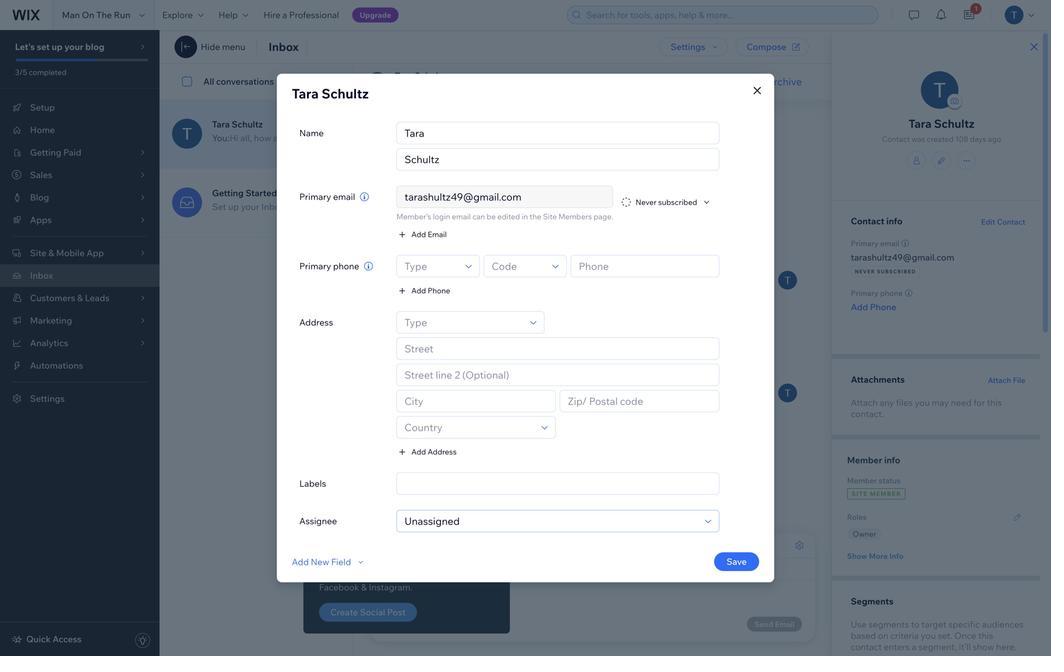Task type: vqa. For each thing, say whether or not it's contained in the screenshot.
Site & App popup button
no



Task type: locate. For each thing, give the bounding box(es) containing it.
0 horizontal spatial primary phone
[[299, 261, 359, 272]]

sidebar element
[[0, 30, 160, 657]]

Street line 2 (Optional) field
[[401, 365, 715, 386]]

0 horizontal spatial subscribed
[[658, 198, 697, 207]]

what
[[446, 247, 466, 258]]

2 vertical spatial email
[[438, 368, 457, 377]]

1 horizontal spatial phone
[[880, 289, 903, 298]]

1 horizontal spatial how
[[446, 345, 463, 356]]

settings down automations
[[30, 394, 65, 404]]

1 inside my site 1 sent you a new message hi, you rock! thanks for setting up the meeting. best, t😂 hey first name, thanks for getting in touch. our team will contact you soon, let us know what we can do for you.
[[451, 145, 455, 155]]

0 horizontal spatial the
[[510, 185, 523, 196]]

2 vertical spatial inbox
[[30, 270, 53, 281]]

your inside sidebar element
[[64, 41, 83, 52]]

email for hi, you rock! thanks for setting up the meeting. best, t😂 hey first name, thanks for getting in touch. our team will contact you soon, let us know what we can do for you.
[[438, 270, 457, 279]]

how right 'you:' on the left top of the page
[[254, 133, 271, 144]]

0 vertical spatial create
[[319, 571, 346, 582]]

1 vertical spatial subscribed
[[877, 269, 916, 275]]

segment,
[[919, 642, 957, 653]]

new inside my site 1 sent you a new message hi, you rock! thanks for setting up the meeting. best, t😂 hey first name, thanks for getting in touch. our team will contact you soon, let us know what we can do for you.
[[495, 145, 510, 155]]

0 vertical spatial on
[[469, 571, 480, 582]]

member's login email can be edited in the site members page.
[[396, 212, 613, 221]]

contact inside my site 1 sent you a new message hi, you rock! thanks for setting up the meeting. best, t😂 hey first name, thanks for getting in touch. our team will contact you soon, let us know what we can do for you.
[[664, 235, 695, 246]]

Street field
[[401, 338, 715, 360]]

0 vertical spatial phone
[[333, 261, 359, 272]]

0 vertical spatial add phone button
[[396, 285, 450, 297]]

0 vertical spatial new
[[495, 145, 510, 155]]

1 vertical spatial settings
[[30, 394, 65, 404]]

subscribed up the will
[[658, 198, 697, 207]]

1 vertical spatial how
[[446, 345, 463, 356]]

0 vertical spatial email
[[333, 191, 355, 202]]

my inside my site 1 sent you a new message hi all, how are you doing?
[[422, 331, 434, 340]]

all conversations
[[203, 76, 274, 87]]

2 new from the top
[[495, 331, 510, 340]]

1 vertical spatial sent
[[457, 331, 472, 340]]

edit
[[981, 217, 995, 227]]

2 sent from the top
[[457, 331, 472, 340]]

create
[[319, 571, 346, 582], [330, 607, 358, 618]]

info up status
[[884, 455, 900, 466]]

my inside my site 1 sent you a new message hi, you rock! thanks for setting up the meeting. best, t😂 hey first name, thanks for getting in touch. our team will contact you soon, let us know what we can do for you.
[[422, 145, 434, 155]]

completed
[[29, 68, 66, 77]]

tara inside tara schultz contact was created 108 days ago
[[909, 117, 932, 131]]

tara schultz you: hi all, how are you doing?
[[212, 119, 334, 144]]

my
[[422, 145, 434, 155], [422, 331, 434, 340]]

for inside attach any files you may need for this contact.
[[974, 398, 985, 409]]

target
[[922, 620, 946, 631]]

contact inside tara schultz contact was created 108 days ago
[[882, 135, 910, 144]]

up inside my site 1 sent you a new message hi, you rock! thanks for setting up the meeting. best, t😂 hey first name, thanks for getting in touch. our team will contact you soon, let us know what we can do for you.
[[497, 185, 508, 196]]

2 horizontal spatial your
[[426, 544, 445, 555]]

sent inside my site 1 sent you a new message hi, you rock! thanks for setting up the meeting. best, t😂 hey first name, thanks for getting in touch. our team will contact you soon, let us know what we can do for you.
[[457, 145, 472, 155]]

contact.
[[851, 409, 884, 420]]

1 vertical spatial hi
[[422, 345, 431, 356]]

1 horizontal spatial all,
[[433, 345, 444, 356]]

1 horizontal spatial primary email
[[851, 239, 899, 248]]

address inside button
[[428, 448, 457, 457]]

subscribed inside button
[[658, 198, 697, 207]]

2 horizontal spatial tara schultz image
[[921, 71, 958, 109]]

contact up tarashultz49@gmail.com
[[851, 216, 884, 227]]

1 horizontal spatial address
[[428, 448, 457, 457]]

Phone field
[[575, 256, 715, 277]]

in left touch.
[[571, 235, 579, 246]]

settings link
[[0, 388, 160, 410]]

1 vertical spatial can
[[482, 247, 496, 258]]

page.
[[594, 212, 613, 221]]

how inside my site 1 sent you a new message hi all, how are you doing?
[[446, 345, 463, 356]]

0 vertical spatial info
[[886, 216, 903, 227]]

for up you.
[[526, 235, 538, 246]]

emojis image
[[421, 618, 436, 633]]

create and share eye-catching posts on facebook & instagram.
[[319, 571, 480, 593]]

email
[[333, 191, 355, 202], [452, 212, 471, 221], [880, 239, 899, 248]]

new inside my site 1 sent you a new message hi all, how are you doing?
[[495, 331, 510, 340]]

2 vertical spatial 1
[[451, 331, 455, 340]]

getting
[[540, 235, 570, 246]]

it'll
[[959, 642, 971, 653]]

on right posts
[[469, 571, 480, 582]]

your down 'getting started'
[[241, 201, 259, 212]]

your right grow
[[426, 544, 445, 555]]

suggested
[[335, 521, 380, 529]]

this inside attach any files you may need for this contact.
[[987, 398, 1002, 409]]

you
[[399, 521, 415, 529]]

2 my from the top
[[422, 331, 434, 340]]

are up city field
[[465, 345, 478, 356]]

once
[[954, 631, 976, 642]]

1 inside my site 1 sent you a new message hi all, how are you doing?
[[451, 331, 455, 340]]

contact inside "button"
[[997, 217, 1025, 227]]

never inside button
[[636, 198, 657, 207]]

attach for attach any files you may need for this contact.
[[851, 398, 878, 409]]

1 horizontal spatial are
[[465, 345, 478, 356]]

1 horizontal spatial primary phone
[[851, 289, 903, 298]]

1 horizontal spatial tara schultz image
[[778, 384, 797, 403]]

contact info
[[851, 216, 903, 227]]

1 vertical spatial are
[[465, 345, 478, 356]]

add new field button
[[292, 557, 366, 568]]

Type field
[[401, 256, 462, 277], [401, 312, 527, 333]]

the right the edited
[[530, 212, 541, 221]]

started
[[246, 188, 277, 199]]

tara schultz image
[[368, 72, 387, 91], [778, 384, 797, 403]]

member for member info
[[847, 455, 882, 466]]

saved replies image
[[380, 618, 395, 633]]

with
[[319, 556, 337, 567]]

0 vertical spatial tara schultz image
[[368, 72, 387, 91]]

settings
[[671, 41, 705, 52], [30, 394, 65, 404]]

0 horizontal spatial how
[[254, 133, 271, 144]]

assignee
[[299, 516, 337, 527]]

site inside my site 1 sent you a new message hi all, how are you doing?
[[435, 331, 450, 340]]

2 horizontal spatial email
[[880, 239, 899, 248]]

0 vertical spatial primary phone
[[299, 261, 359, 272]]

0 vertical spatial add phone
[[411, 286, 450, 296]]

phone
[[428, 286, 450, 296], [870, 302, 896, 313]]

1 horizontal spatial your
[[241, 201, 259, 212]]

0 vertical spatial attach
[[988, 376, 1011, 385]]

conversations
[[216, 76, 274, 87]]

any
[[880, 398, 894, 409]]

Type your message. Hit enter to submit. text field
[[380, 591, 805, 605]]

0 vertical spatial all,
[[240, 133, 252, 144]]

message for setting
[[511, 145, 544, 155]]

0 vertical spatial subscribed
[[658, 198, 697, 207]]

1 horizontal spatial hi
[[422, 345, 431, 356]]

attach inside attach any files you may need for this contact.
[[851, 398, 878, 409]]

thanks
[[497, 235, 525, 246]]

message down first name field
[[511, 145, 544, 155]]

1 vertical spatial contact
[[851, 642, 882, 653]]

attach up contact.
[[851, 398, 878, 409]]

member down status
[[870, 491, 901, 498]]

a
[[282, 9, 287, 20], [489, 145, 493, 155], [489, 331, 493, 340], [339, 556, 344, 567], [912, 642, 917, 653]]

the inside my site 1 sent you a new message hi, you rock! thanks for setting up the meeting. best, t😂 hey first name, thanks for getting in touch. our team will contact you soon, let us know what we can do for you.
[[510, 185, 523, 196]]

&
[[361, 582, 367, 593]]

1 vertical spatial tara schultz
[[292, 85, 369, 102]]

on down "segments"
[[878, 631, 888, 642]]

0 vertical spatial address
[[299, 317, 333, 328]]

1 vertical spatial all,
[[433, 345, 444, 356]]

1 vertical spatial tara schultz image
[[778, 384, 797, 403]]

never up the will
[[636, 198, 657, 207]]

add phone button down know
[[396, 285, 450, 297]]

message
[[511, 145, 544, 155], [511, 331, 544, 340]]

0 horizontal spatial tara schultz image
[[368, 72, 387, 91]]

are
[[273, 133, 286, 144], [465, 345, 478, 356]]

schultz inside tara schultz you: hi all, how are you doing?
[[232, 119, 263, 130]]

0 vertical spatial inbox
[[269, 40, 299, 54]]

subscribed down tarashultz49@gmail.com
[[877, 269, 916, 275]]

0 horizontal spatial settings
[[30, 394, 65, 404]]

add phone down know
[[411, 286, 450, 296]]

phone down tarashultz49@gmail.com never subscribed
[[870, 302, 896, 313]]

never down tarashultz49@gmail.com
[[855, 269, 875, 275]]

email
[[428, 230, 447, 239], [438, 270, 457, 279], [438, 368, 457, 377]]

member for member status site member
[[847, 476, 877, 486]]

my site 1 sent you a new message hi, you rock! thanks for setting up the meeting. best, t😂 hey first name, thanks for getting in touch. our team will contact you soon, let us know what we can do for you.
[[422, 145, 760, 258]]

None checkbox
[[175, 74, 203, 89]]

meeting.
[[525, 185, 561, 196]]

create inside create social post button
[[330, 607, 358, 618]]

1 horizontal spatial on
[[878, 631, 888, 642]]

this down 'attach file' button
[[987, 398, 1002, 409]]

your left the blog
[[64, 41, 83, 52]]

Last name field
[[401, 149, 715, 170]]

1 horizontal spatial doing?
[[497, 345, 526, 356]]

member up member status site member
[[847, 455, 882, 466]]

hey
[[422, 235, 439, 246]]

a inside use segments to target specific audiences based on criteria you set. once this contact enters a segment, it'll show here.
[[912, 642, 917, 653]]

message up street line 2 (optional) field
[[511, 331, 544, 340]]

owner
[[853, 530, 876, 539]]

primary
[[299, 191, 331, 202], [851, 239, 879, 248], [299, 261, 331, 272], [851, 289, 879, 298]]

0 horizontal spatial all,
[[240, 133, 252, 144]]

all, inside my site 1 sent you a new message hi all, how are you doing?
[[433, 345, 444, 356]]

1 vertical spatial inbox
[[261, 201, 284, 212]]

sent inside my site 1 sent you a new message hi all, how are you doing?
[[457, 331, 472, 340]]

contact down based
[[851, 642, 882, 653]]

0 vertical spatial doing?
[[305, 133, 334, 144]]

in right the edited
[[522, 212, 528, 221]]

1 horizontal spatial in
[[571, 235, 579, 246]]

add phone down tarashultz49@gmail.com never subscribed
[[851, 302, 896, 313]]

getting started
[[212, 188, 277, 199]]

1 horizontal spatial phone
[[870, 302, 896, 313]]

tara schultz image inside the "chat messages" log
[[778, 271, 797, 290]]

0 horizontal spatial add phone button
[[396, 285, 450, 297]]

add email
[[411, 230, 447, 239]]

hire a professional link
[[256, 0, 347, 30]]

create up facebook
[[319, 571, 346, 582]]

for right need
[[974, 398, 985, 409]]

1 vertical spatial email
[[438, 270, 457, 279]]

member down member info
[[847, 476, 877, 486]]

0 vertical spatial this
[[987, 398, 1002, 409]]

1 vertical spatial type field
[[401, 312, 527, 333]]

contact right edit
[[997, 217, 1025, 227]]

professional
[[289, 9, 339, 20]]

how inside tara schultz you: hi all, how are you doing?
[[254, 133, 271, 144]]

0 horizontal spatial add phone
[[411, 286, 450, 296]]

0 vertical spatial the
[[510, 185, 523, 196]]

tara schultz image for my site 1 sent you a new message
[[778, 271, 797, 290]]

you
[[288, 133, 303, 144], [474, 145, 487, 155], [435, 160, 450, 171], [697, 235, 712, 246], [474, 331, 487, 340], [480, 345, 495, 356], [915, 398, 930, 409], [921, 631, 936, 642]]

2 vertical spatial email
[[880, 239, 899, 248]]

tarashultz49@gmail.com never subscribed
[[851, 252, 954, 275]]

None field
[[408, 474, 715, 495], [401, 511, 701, 532], [419, 564, 805, 575], [408, 474, 715, 495], [401, 511, 701, 532], [419, 564, 805, 575]]

1 vertical spatial doing?
[[497, 345, 526, 356]]

1 for hi, you rock! thanks for setting up the meeting. best, t😂 hey first name, thanks for getting in touch. our team will contact you soon, let us know what we can do for you.
[[451, 145, 455, 155]]

1 vertical spatial new
[[495, 331, 510, 340]]

the left meeting.
[[510, 185, 523, 196]]

0 horizontal spatial never
[[636, 198, 657, 207]]

3/5
[[15, 68, 27, 77]]

1 vertical spatial my
[[422, 331, 434, 340]]

0 vertical spatial member
[[847, 455, 882, 466]]

can left be
[[472, 212, 485, 221]]

Zip/ Postal code field
[[564, 391, 715, 412]]

message
[[319, 544, 357, 555]]

1 vertical spatial member
[[847, 476, 877, 486]]

for left setting
[[453, 185, 465, 196]]

1 horizontal spatial never
[[855, 269, 875, 275]]

sent
[[457, 145, 472, 155], [457, 331, 472, 340]]

in
[[522, 212, 528, 221], [571, 235, 579, 246]]

City field
[[401, 391, 552, 412]]

edit contact
[[981, 217, 1025, 227]]

roles
[[847, 513, 867, 522]]

contact right the will
[[664, 235, 695, 246]]

2 horizontal spatial up
[[497, 185, 508, 196]]

create inside create and share eye-catching posts on facebook & instagram.
[[319, 571, 346, 582]]

set
[[212, 201, 226, 212]]

are inside tara schultz you: hi all, how are you doing?
[[273, 133, 286, 144]]

0 vertical spatial settings
[[671, 41, 705, 52]]

home link
[[0, 119, 160, 141]]

are inside my site 1 sent you a new message hi all, how are you doing?
[[465, 345, 478, 356]]

1 vertical spatial on
[[878, 631, 888, 642]]

0 vertical spatial how
[[254, 133, 271, 144]]

this up show
[[978, 631, 993, 642]]

1 horizontal spatial contact
[[851, 642, 882, 653]]

contact left was
[[882, 135, 910, 144]]

1 horizontal spatial tara schultz image
[[778, 271, 797, 290]]

my for hi,
[[422, 145, 434, 155]]

2 vertical spatial tara schultz image
[[778, 271, 797, 290]]

create down facebook
[[330, 607, 358, 618]]

1 sent from the top
[[457, 145, 472, 155]]

doing? up street line 2 (optional) field
[[497, 345, 526, 356]]

0 horizontal spatial in
[[522, 212, 528, 221]]

1
[[975, 5, 978, 13], [451, 145, 455, 155], [451, 331, 455, 340]]

member status site member
[[847, 476, 901, 498]]

add left new at bottom left
[[292, 557, 309, 568]]

11/20/2023,
[[554, 117, 596, 125]]

hi,
[[422, 160, 433, 171]]

0 vertical spatial phone
[[428, 286, 450, 296]]

phone down know
[[428, 286, 450, 296]]

doing? inside my site 1 sent you a new message hi all, how are you doing?
[[497, 345, 526, 356]]

can left do
[[482, 247, 496, 258]]

1 vertical spatial phone
[[870, 302, 896, 313]]

1 new from the top
[[495, 145, 510, 155]]

1 vertical spatial create
[[330, 607, 358, 618]]

address
[[299, 317, 333, 328], [428, 448, 457, 457]]

subscribed
[[658, 198, 697, 207], [877, 269, 916, 275]]

inbox link
[[0, 265, 160, 287]]

1 for hi all, how are you doing?
[[451, 331, 455, 340]]

message inside my site 1 sent you a new message hi, you rock! thanks for setting up the meeting. best, t😂 hey first name, thanks for getting in touch. our team will contact you soon, let us know what we can do for you.
[[511, 145, 544, 155]]

add phone inside button
[[411, 286, 450, 296]]

1 message from the top
[[511, 145, 544, 155]]

1 vertical spatial primary phone
[[851, 289, 903, 298]]

2 message from the top
[[511, 331, 544, 340]]

how up city field
[[446, 345, 463, 356]]

on inside create and share eye-catching posts on facebook & instagram.
[[469, 571, 480, 582]]

info up tarashultz49@gmail.com
[[886, 216, 903, 227]]

message inside my site 1 sent you a new message hi all, how are you doing?
[[511, 331, 544, 340]]

2 vertical spatial your
[[426, 544, 445, 555]]

0 vertical spatial up
[[52, 41, 62, 52]]

let's set up your blog
[[15, 41, 104, 52]]

1 vertical spatial tara schultz image
[[172, 119, 202, 149]]

1 vertical spatial info
[[884, 455, 900, 466]]

schultz inside tara schultz contact was created 108 days ago
[[934, 117, 975, 131]]

man
[[62, 9, 80, 20]]

tara schultz image
[[921, 71, 958, 109], [172, 119, 202, 149], [778, 271, 797, 290]]

a inside message sent! now grow your audience with a social post.
[[339, 556, 344, 567]]

contact inside use segments to target specific audiences based on criteria you set. once this contact enters a segment, it'll show here.
[[851, 642, 882, 653]]

tara
[[395, 70, 413, 81], [292, 85, 319, 102], [909, 117, 932, 131], [212, 119, 230, 130]]

1 my from the top
[[422, 145, 434, 155]]

set up your inbox
[[212, 201, 284, 212]]

days
[[970, 135, 986, 144]]

0 vertical spatial your
[[64, 41, 83, 52]]

all,
[[240, 133, 252, 144], [433, 345, 444, 356]]

doing? up now
[[305, 133, 334, 144]]

1 vertical spatial email
[[452, 212, 471, 221]]

can inside my site 1 sent you a new message hi, you rock! thanks for setting up the meeting. best, t😂 hey first name, thanks for getting in touch. our team will contact you soon, let us know what we can do for you.
[[482, 247, 496, 258]]

setup link
[[0, 96, 160, 119]]

chat messages log
[[353, 99, 831, 534]]

are left name at top
[[273, 133, 286, 144]]

message sent! now grow your audience with a social post.
[[319, 544, 485, 567]]

sent!
[[359, 544, 379, 555]]

0 vertical spatial tara schultz image
[[921, 71, 958, 109]]

add down member's
[[411, 230, 426, 239]]

hide
[[201, 41, 220, 52]]

setting
[[467, 185, 495, 196]]

compose
[[747, 41, 786, 52]]

attach inside button
[[988, 376, 1011, 385]]

add down tarashultz49@gmail.com never subscribed
[[851, 302, 868, 313]]

0 horizontal spatial your
[[64, 41, 83, 52]]

post.
[[373, 556, 394, 567]]

1 horizontal spatial add phone
[[851, 302, 896, 313]]

share
[[366, 571, 388, 582]]

1 vertical spatial your
[[241, 201, 259, 212]]

settings down search for tools, apps, help & more... field
[[671, 41, 705, 52]]

3/5 completed
[[15, 68, 66, 77]]

0 horizontal spatial contact
[[664, 235, 695, 246]]

attach left the file
[[988, 376, 1011, 385]]

0 horizontal spatial attach
[[851, 398, 878, 409]]

add down know
[[411, 286, 426, 296]]

add phone button down tarashultz49@gmail.com never subscribed
[[851, 302, 896, 313]]

0 vertical spatial email
[[428, 230, 447, 239]]



Task type: describe. For each thing, give the bounding box(es) containing it.
set
[[37, 41, 50, 52]]

upgrade button
[[352, 8, 399, 23]]

add down country field
[[411, 448, 426, 457]]

Country field
[[401, 417, 538, 439]]

tara inside tara schultz you: hi all, how are you doing?
[[212, 119, 230, 130]]

name
[[299, 128, 324, 139]]

for
[[382, 521, 397, 529]]

need
[[951, 398, 972, 409]]

hi inside tara schultz you: hi all, how are you doing?
[[230, 133, 238, 144]]

my for hi
[[422, 331, 434, 340]]

based
[[851, 631, 876, 642]]

files
[[896, 398, 913, 409]]

tarashultz49@gmail.com
[[851, 252, 954, 263]]

more
[[869, 552, 888, 562]]

11/20/2023, 10:30 am
[[554, 117, 631, 125]]

you inside attach any files you may need for this contact.
[[915, 398, 930, 409]]

0 horizontal spatial primary email
[[299, 191, 355, 202]]

1 type field from the top
[[401, 256, 462, 277]]

attach file button
[[988, 375, 1025, 386]]

save button
[[714, 553, 759, 572]]

add address button
[[396, 447, 457, 458]]

on inside use segments to target specific audiences based on criteria you set. once this contact enters a segment, it'll show here.
[[878, 631, 888, 642]]

we
[[468, 247, 480, 258]]

soon,
[[714, 235, 736, 246]]

now
[[381, 544, 400, 555]]

for right do
[[511, 247, 523, 258]]

access
[[53, 634, 82, 645]]

new for doing?
[[495, 331, 510, 340]]

getting
[[212, 188, 244, 199]]

was
[[912, 135, 925, 144]]

1 inside button
[[975, 5, 978, 13]]

grow
[[402, 544, 424, 555]]

best,
[[422, 210, 443, 221]]

touch.
[[581, 235, 606, 246]]

message for doing?
[[511, 331, 544, 340]]

enters
[[884, 642, 910, 653]]

doing? inside tara schultz you: hi all, how are you doing?
[[305, 133, 334, 144]]

First name field
[[401, 123, 715, 144]]

getting started image
[[172, 188, 202, 218]]

1 vertical spatial the
[[530, 212, 541, 221]]

0 vertical spatial can
[[472, 212, 485, 221]]

post
[[387, 607, 406, 618]]

us
[[750, 235, 760, 246]]

attach any files you may need for this contact.
[[851, 398, 1002, 420]]

0 horizontal spatial email
[[333, 191, 355, 202]]

create for create social post
[[330, 607, 358, 618]]

hi inside my site 1 sent you a new message hi all, how are you doing?
[[422, 345, 431, 356]]

show
[[973, 642, 994, 653]]

settings inside button
[[671, 41, 705, 52]]

hide menu button down help on the top left of the page
[[201, 41, 245, 53]]

field
[[331, 557, 351, 568]]

new for setting
[[495, 145, 510, 155]]

you:
[[212, 133, 230, 144]]

now
[[326, 188, 340, 197]]

posts
[[445, 571, 467, 582]]

hire
[[264, 9, 280, 20]]

login
[[433, 212, 450, 221]]

create social post button
[[319, 604, 417, 623]]

up inside sidebar element
[[52, 41, 62, 52]]

run
[[114, 9, 130, 20]]

0 horizontal spatial address
[[299, 317, 333, 328]]

archive
[[767, 75, 802, 88]]

sent for rock!
[[457, 145, 472, 155]]

create for create and share eye-catching posts on facebook & instagram.
[[319, 571, 346, 582]]

add address
[[411, 448, 457, 457]]

attachments
[[851, 374, 905, 385]]

audiences
[[982, 620, 1024, 631]]

site inside my site 1 sent you a new message hi, you rock! thanks for setting up the meeting. best, t😂 hey first name, thanks for getting in touch. our team will contact you soon, let us know what we can do for you.
[[435, 145, 450, 155]]

sent for how
[[457, 331, 472, 340]]

1 horizontal spatial tara schultz
[[395, 70, 446, 81]]

status
[[879, 476, 901, 486]]

attach file
[[988, 376, 1025, 385]]

info for member info
[[884, 455, 900, 466]]

2 type field from the top
[[401, 312, 527, 333]]

menu
[[222, 41, 245, 52]]

0 horizontal spatial tara schultz
[[292, 85, 369, 102]]

facebook
[[319, 582, 359, 593]]

upgrade
[[360, 10, 391, 20]]

add email button
[[396, 229, 447, 240]]

file
[[1013, 376, 1025, 385]]

1 vertical spatial phone
[[880, 289, 903, 298]]

you.
[[525, 247, 542, 258]]

you inside use segments to target specific audiences based on criteria you set. once this contact enters a segment, it'll show here.
[[921, 631, 936, 642]]

in inside my site 1 sent you a new message hi, you rock! thanks for setting up the meeting. best, t😂 hey first name, thanks for getting in touch. our team will contact you soon, let us know what we can do for you.
[[571, 235, 579, 246]]

use segments to target specific audiences based on criteria you set. once this contact enters a segment, it'll show here.
[[851, 620, 1024, 653]]

eye-
[[390, 571, 407, 582]]

settings inside sidebar element
[[30, 394, 65, 404]]

our
[[608, 235, 624, 246]]

all
[[203, 76, 214, 87]]

info for contact info
[[886, 216, 903, 227]]

ago
[[988, 135, 1001, 144]]

new
[[311, 557, 329, 568]]

edited
[[497, 212, 520, 221]]

0 horizontal spatial phone
[[428, 286, 450, 296]]

know
[[422, 247, 444, 258]]

a inside my site 1 sent you a new message hi all, how are you doing?
[[489, 331, 493, 340]]

all, inside tara schultz you: hi all, how are you doing?
[[240, 133, 252, 144]]

created
[[927, 135, 954, 144]]

hide menu button up all
[[175, 36, 245, 58]]

quick access button
[[11, 634, 82, 646]]

tara schultz image inside the "chat messages" log
[[778, 384, 797, 403]]

member info
[[847, 455, 900, 466]]

to
[[911, 620, 920, 631]]

Search for tools, apps, help & more... field
[[583, 6, 874, 24]]

your inside message sent! now grow your audience with a social post.
[[426, 544, 445, 555]]

this inside use segments to target specific audiences based on criteria you set. once this contact enters a segment, it'll show here.
[[978, 631, 993, 642]]

do
[[498, 247, 509, 258]]

1 horizontal spatial email
[[452, 212, 471, 221]]

help button
[[211, 0, 256, 30]]

on
[[82, 9, 94, 20]]

automations link
[[0, 355, 160, 377]]

never subscribed button
[[621, 197, 712, 208]]

Code field
[[488, 256, 549, 277]]

catching
[[407, 571, 443, 582]]

settings button
[[659, 38, 728, 56]]

explore
[[162, 9, 193, 20]]

hide menu
[[201, 41, 245, 52]]

1 horizontal spatial up
[[228, 201, 239, 212]]

site inside member status site member
[[851, 491, 868, 498]]

files image
[[442, 618, 457, 633]]

1 vertical spatial add phone button
[[851, 302, 896, 313]]

tara schultz image for tara schultz
[[172, 119, 202, 149]]

my site 1 sent you a new message hi all, how are you doing?
[[422, 331, 544, 356]]

help
[[219, 9, 238, 20]]

a inside my site 1 sent you a new message hi, you rock! thanks for setting up the meeting. best, t😂 hey first name, thanks for getting in touch. our team will contact you soon, let us know what we can do for you.
[[489, 145, 493, 155]]

1 button
[[956, 0, 983, 30]]

quick access
[[26, 634, 82, 645]]

2 vertical spatial member
[[870, 491, 901, 498]]

1 vertical spatial primary email
[[851, 239, 899, 248]]

attach for attach file
[[988, 376, 1011, 385]]

the
[[96, 9, 112, 20]]

show more info
[[847, 552, 904, 562]]

inbox inside sidebar element
[[30, 270, 53, 281]]

1 vertical spatial add phone
[[851, 302, 896, 313]]

add inside button
[[292, 557, 309, 568]]

you inside tara schultz you: hi all, how are you doing?
[[288, 133, 303, 144]]

archive link
[[767, 75, 802, 88]]

and
[[348, 571, 364, 582]]

never inside tarashultz49@gmail.com never subscribed
[[855, 269, 875, 275]]

email for hi all, how are you doing?
[[438, 368, 457, 377]]

subscribed inside tarashultz49@gmail.com never subscribed
[[877, 269, 916, 275]]

home
[[30, 125, 55, 135]]

suggested for you
[[335, 521, 415, 529]]

email inside button
[[428, 230, 447, 239]]

Email field
[[401, 186, 609, 208]]

social
[[346, 556, 371, 567]]



